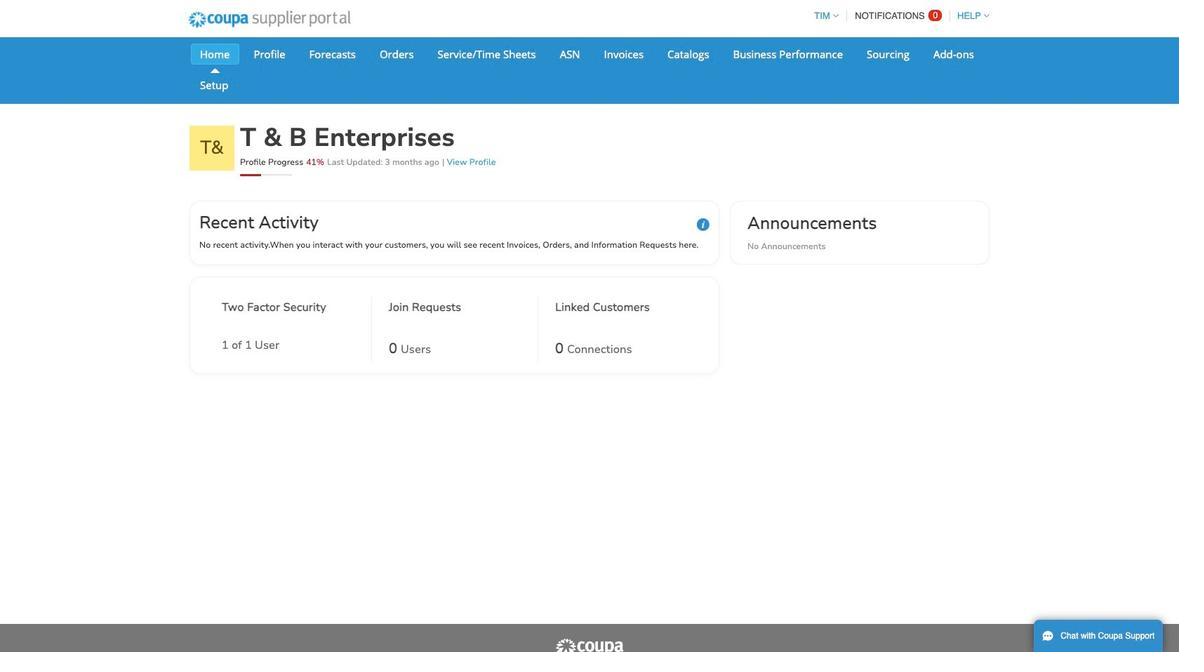 Task type: locate. For each thing, give the bounding box(es) containing it.
0 vertical spatial coupa supplier portal image
[[179, 2, 360, 37]]

navigation
[[808, 2, 990, 29]]

0 horizontal spatial coupa supplier portal image
[[179, 2, 360, 37]]

1 vertical spatial coupa supplier portal image
[[554, 638, 625, 652]]

coupa supplier portal image
[[179, 2, 360, 37], [554, 638, 625, 652]]



Task type: describe. For each thing, give the bounding box(es) containing it.
t& image
[[190, 126, 234, 171]]

1 horizontal spatial coupa supplier portal image
[[554, 638, 625, 652]]

additional information image
[[697, 218, 710, 231]]



Task type: vqa. For each thing, say whether or not it's contained in the screenshot.
top Coupa Supplier Portal image
yes



